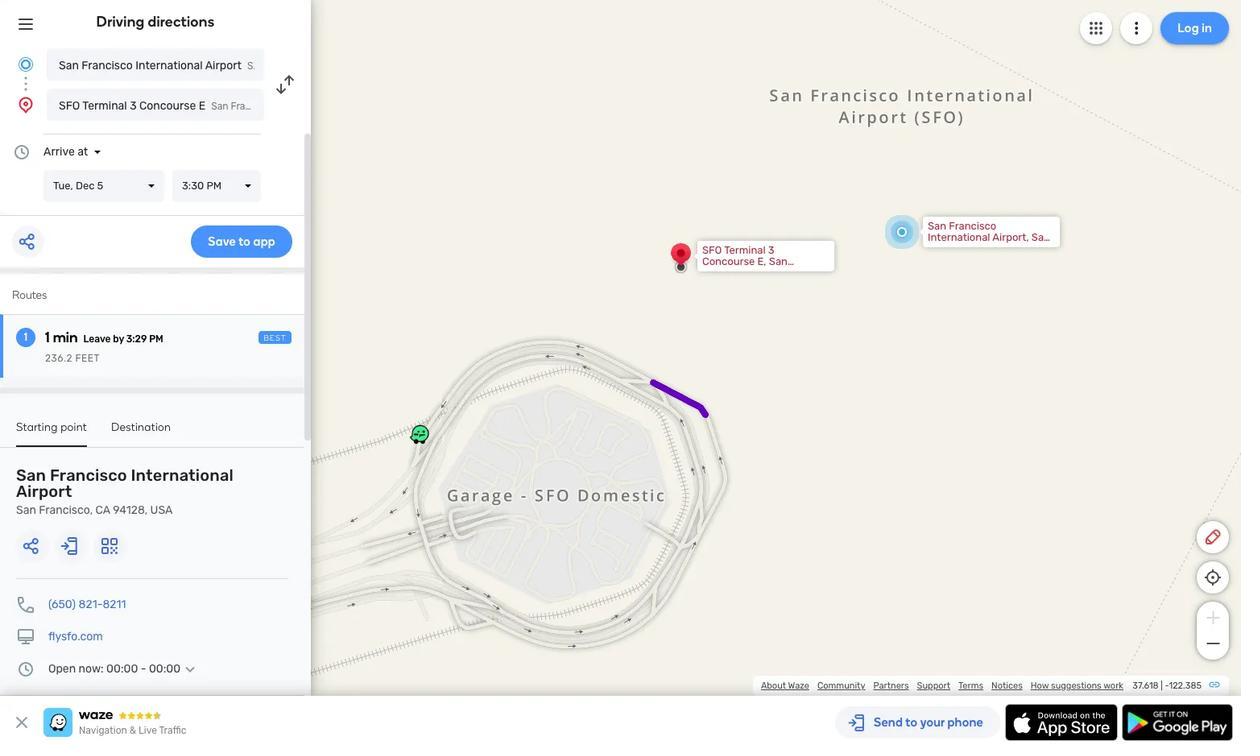 Task type: vqa. For each thing, say whether or not it's contained in the screenshot.
the pencil 'image'
yes



Task type: describe. For each thing, give the bounding box(es) containing it.
san inside button
[[59, 59, 79, 73]]

best
[[264, 334, 287, 343]]

community
[[818, 681, 866, 691]]

pm inside list box
[[207, 180, 222, 192]]

1 for 1 min leave by 3:29 pm
[[45, 329, 50, 346]]

now:
[[79, 662, 104, 676]]

feet
[[75, 353, 100, 364]]

tue, dec 5 list box
[[44, 170, 164, 202]]

support link
[[917, 681, 951, 691]]

about waze link
[[761, 681, 810, 691]]

routes
[[12, 288, 47, 302]]

1 min leave by 3:29 pm
[[45, 329, 163, 346]]

navigation & live traffic
[[79, 725, 186, 736]]

chevron down image
[[181, 663, 200, 676]]

about
[[761, 681, 786, 691]]

francisco for san francisco international airport
[[82, 59, 133, 73]]

concourse for e
[[139, 99, 196, 113]]

&
[[130, 725, 136, 736]]

call image
[[16, 595, 35, 615]]

3:30 pm list box
[[172, 170, 261, 202]]

traffic
[[159, 725, 186, 736]]

5
[[97, 180, 103, 192]]

94128, for airport,
[[997, 242, 1029, 255]]

location image
[[16, 95, 35, 114]]

partners link
[[874, 681, 909, 691]]

3 for e
[[130, 99, 137, 113]]

live
[[139, 725, 157, 736]]

airport for san francisco international airport san francisco, ca 94128, usa
[[16, 482, 72, 501]]

ca inside sfo terminal 3 concourse e, san francisco, ca 94128, usa
[[755, 267, 769, 279]]

clock image
[[16, 660, 35, 679]]

flysfo.com link
[[48, 630, 103, 644]]

driving directions
[[96, 13, 215, 31]]

san francisco international airport, san francisco, ca 94128, usa
[[928, 220, 1052, 255]]

at
[[77, 145, 88, 159]]

(650) 821-8211
[[48, 598, 126, 611]]

pm inside 1 min leave by 3:29 pm
[[149, 334, 163, 345]]

37.618 | -122.385
[[1133, 681, 1202, 691]]

37.618
[[1133, 681, 1159, 691]]

francisco for san francisco international airport, san francisco, ca 94128, usa
[[949, 220, 997, 232]]

pencil image
[[1204, 528, 1223, 547]]

link image
[[1208, 678, 1221, 691]]

point
[[61, 421, 87, 434]]

current location image
[[16, 55, 35, 74]]

notices
[[992, 681, 1023, 691]]

notices link
[[992, 681, 1023, 691]]

1 00:00 from the left
[[106, 662, 138, 676]]

dec
[[76, 180, 95, 192]]

waze
[[788, 681, 810, 691]]

(650) 821-8211 link
[[48, 598, 126, 611]]

concourse for e,
[[703, 255, 755, 267]]

starting point button
[[16, 421, 87, 447]]

computer image
[[16, 628, 35, 647]]

destination
[[111, 421, 171, 434]]

usa for airport
[[150, 504, 173, 517]]

821-
[[79, 598, 103, 611]]

(650)
[[48, 598, 76, 611]]

236.2
[[45, 353, 73, 364]]

ca for airport,
[[981, 242, 994, 255]]

236.2 feet
[[45, 353, 100, 364]]

flysfo.com
[[48, 630, 103, 644]]

terms link
[[959, 681, 984, 691]]

terminal for sfo terminal 3 concourse e
[[82, 99, 127, 113]]

francisco, for airport,
[[928, 242, 978, 255]]

destination button
[[111, 421, 171, 446]]

arrive
[[44, 145, 75, 159]]



Task type: locate. For each thing, give the bounding box(es) containing it.
0 horizontal spatial terminal
[[82, 99, 127, 113]]

san francisco international airport
[[59, 59, 242, 73]]

122.385
[[1169, 681, 1202, 691]]

san inside sfo terminal 3 concourse e, san francisco, ca 94128, usa
[[769, 255, 788, 267]]

3 inside button
[[130, 99, 137, 113]]

usa right e,
[[806, 267, 827, 279]]

airport
[[205, 59, 242, 73], [16, 482, 72, 501]]

2 horizontal spatial usa
[[1031, 242, 1052, 255]]

0 vertical spatial ca
[[981, 242, 994, 255]]

terminal inside sfo terminal 3 concourse e, san francisco, ca 94128, usa
[[724, 244, 766, 256]]

international inside san francisco international airport san francisco, ca 94128, usa
[[131, 466, 234, 485]]

1 horizontal spatial pm
[[207, 180, 222, 192]]

usa right airport,
[[1031, 242, 1052, 255]]

navigation
[[79, 725, 127, 736]]

2 vertical spatial francisco,
[[39, 504, 93, 517]]

2 vertical spatial ca
[[95, 504, 110, 517]]

sfo right location icon at the top of page
[[59, 99, 80, 113]]

1 horizontal spatial airport
[[205, 59, 242, 73]]

0 vertical spatial 3
[[130, 99, 137, 113]]

tue, dec 5
[[53, 180, 103, 192]]

pm right 3:29
[[149, 334, 163, 345]]

1 vertical spatial francisco,
[[703, 267, 752, 279]]

sfo
[[59, 99, 80, 113], [703, 244, 722, 256]]

francisco, inside sfo terminal 3 concourse e, san francisco, ca 94128, usa
[[703, 267, 752, 279]]

0 horizontal spatial -
[[141, 662, 146, 676]]

00:00 up traffic
[[149, 662, 181, 676]]

0 vertical spatial concourse
[[139, 99, 196, 113]]

1 vertical spatial -
[[1165, 681, 1169, 691]]

1 vertical spatial concourse
[[703, 255, 755, 267]]

2 vertical spatial francisco
[[50, 466, 127, 485]]

pm
[[207, 180, 222, 192], [149, 334, 163, 345]]

1 horizontal spatial francisco,
[[703, 267, 752, 279]]

sfo for sfo terminal 3 concourse e, san francisco, ca 94128, usa
[[703, 244, 722, 256]]

leave
[[83, 334, 111, 345]]

1 vertical spatial 94128,
[[771, 267, 803, 279]]

francisco, down starting point button
[[39, 504, 93, 517]]

ca inside the san francisco international airport, san francisco, ca 94128, usa
[[981, 242, 994, 255]]

0 horizontal spatial usa
[[150, 504, 173, 517]]

00:00
[[106, 662, 138, 676], [149, 662, 181, 676]]

francisco inside button
[[82, 59, 133, 73]]

94128, inside sfo terminal 3 concourse e, san francisco, ca 94128, usa
[[771, 267, 803, 279]]

airport inside button
[[205, 59, 242, 73]]

pm right 3:30
[[207, 180, 222, 192]]

sfo inside sfo terminal 3 concourse e, san francisco, ca 94128, usa
[[703, 244, 722, 256]]

1 vertical spatial international
[[928, 231, 991, 243]]

1 vertical spatial 3
[[768, 244, 775, 256]]

0 horizontal spatial pm
[[149, 334, 163, 345]]

concourse left "e"
[[139, 99, 196, 113]]

0 horizontal spatial ca
[[95, 504, 110, 517]]

0 vertical spatial airport
[[205, 59, 242, 73]]

- right the |
[[1165, 681, 1169, 691]]

international up sfo terminal 3 concourse e button in the top left of the page
[[135, 59, 203, 73]]

community link
[[818, 681, 866, 691]]

driving
[[96, 13, 145, 31]]

concourse inside button
[[139, 99, 196, 113]]

e,
[[758, 255, 767, 267]]

|
[[1161, 681, 1163, 691]]

0 vertical spatial pm
[[207, 180, 222, 192]]

3
[[130, 99, 137, 113], [768, 244, 775, 256]]

airport down starting point button
[[16, 482, 72, 501]]

2 vertical spatial international
[[131, 466, 234, 485]]

terminal inside button
[[82, 99, 127, 113]]

1 horizontal spatial concourse
[[703, 255, 755, 267]]

san
[[59, 59, 79, 73], [928, 220, 947, 232], [1032, 231, 1051, 243], [769, 255, 788, 267], [16, 466, 46, 485], [16, 504, 36, 517]]

0 vertical spatial sfo
[[59, 99, 80, 113]]

0 horizontal spatial francisco,
[[39, 504, 93, 517]]

3:30 pm
[[182, 180, 222, 192]]

1 horizontal spatial 3
[[768, 244, 775, 256]]

francisco inside san francisco international airport san francisco, ca 94128, usa
[[50, 466, 127, 485]]

terminal
[[82, 99, 127, 113], [724, 244, 766, 256]]

94128, for airport
[[113, 504, 148, 517]]

3 down san francisco international airport
[[130, 99, 137, 113]]

e
[[199, 99, 206, 113]]

0 vertical spatial international
[[135, 59, 203, 73]]

0 horizontal spatial 00:00
[[106, 662, 138, 676]]

0 vertical spatial francisco,
[[928, 242, 978, 255]]

3:29
[[126, 334, 147, 345]]

ca
[[981, 242, 994, 255], [755, 267, 769, 279], [95, 504, 110, 517]]

francisco
[[82, 59, 133, 73], [949, 220, 997, 232], [50, 466, 127, 485]]

1 for 1
[[24, 330, 28, 344]]

usa inside the san francisco international airport, san francisco, ca 94128, usa
[[1031, 242, 1052, 255]]

support
[[917, 681, 951, 691]]

0 horizontal spatial 1
[[24, 330, 28, 344]]

1
[[45, 329, 50, 346], [24, 330, 28, 344]]

0 vertical spatial 94128,
[[997, 242, 1029, 255]]

zoom in image
[[1203, 608, 1223, 628]]

1 vertical spatial francisco
[[949, 220, 997, 232]]

airport,
[[993, 231, 1029, 243]]

94128,
[[997, 242, 1029, 255], [771, 267, 803, 279], [113, 504, 148, 517]]

ca for airport
[[95, 504, 110, 517]]

1 horizontal spatial terminal
[[724, 244, 766, 256]]

1 horizontal spatial 1
[[45, 329, 50, 346]]

clock image
[[12, 143, 31, 162]]

zoom out image
[[1203, 634, 1223, 653]]

8211
[[103, 598, 126, 611]]

how suggestions work link
[[1031, 681, 1124, 691]]

international for san francisco international airport, san francisco, ca 94128, usa
[[928, 231, 991, 243]]

sfo terminal 3 concourse e, san francisco, ca 94128, usa
[[703, 244, 827, 279]]

2 vertical spatial 94128,
[[113, 504, 148, 517]]

francisco, inside san francisco international airport san francisco, ca 94128, usa
[[39, 504, 93, 517]]

00:00 right now: on the bottom left of the page
[[106, 662, 138, 676]]

1 vertical spatial pm
[[149, 334, 163, 345]]

sfo terminal 3 concourse e button
[[47, 89, 264, 121]]

usa for airport,
[[1031, 242, 1052, 255]]

2 horizontal spatial francisco,
[[928, 242, 978, 255]]

open now: 00:00 - 00:00
[[48, 662, 181, 676]]

0 vertical spatial terminal
[[82, 99, 127, 113]]

francisco, left airport,
[[928, 242, 978, 255]]

international for san francisco international airport
[[135, 59, 203, 73]]

1 vertical spatial terminal
[[724, 244, 766, 256]]

international inside san francisco international airport button
[[135, 59, 203, 73]]

1 horizontal spatial -
[[1165, 681, 1169, 691]]

94128, inside the san francisco international airport, san francisco, ca 94128, usa
[[997, 242, 1029, 255]]

arrive at
[[44, 145, 88, 159]]

0 horizontal spatial concourse
[[139, 99, 196, 113]]

3:30
[[182, 180, 204, 192]]

2 horizontal spatial ca
[[981, 242, 994, 255]]

1 horizontal spatial sfo
[[703, 244, 722, 256]]

94128, inside san francisco international airport san francisco, ca 94128, usa
[[113, 504, 148, 517]]

min
[[53, 329, 78, 346]]

work
[[1104, 681, 1124, 691]]

sfo terminal 3 concourse e
[[59, 99, 206, 113]]

concourse left e,
[[703, 255, 755, 267]]

3 inside sfo terminal 3 concourse e, san francisco, ca 94128, usa
[[768, 244, 775, 256]]

concourse inside sfo terminal 3 concourse e, san francisco, ca 94128, usa
[[703, 255, 755, 267]]

2 horizontal spatial 94128,
[[997, 242, 1029, 255]]

sfo for sfo terminal 3 concourse e
[[59, 99, 80, 113]]

francisco for san francisco international airport san francisco, ca 94128, usa
[[50, 466, 127, 485]]

airport inside san francisco international airport san francisco, ca 94128, usa
[[16, 482, 72, 501]]

usa inside sfo terminal 3 concourse e, san francisco, ca 94128, usa
[[806, 267, 827, 279]]

0 horizontal spatial airport
[[16, 482, 72, 501]]

1 horizontal spatial usa
[[806, 267, 827, 279]]

directions
[[148, 13, 215, 31]]

usa down destination button
[[150, 504, 173, 517]]

1 horizontal spatial 00:00
[[149, 662, 181, 676]]

1 vertical spatial airport
[[16, 482, 72, 501]]

francisco,
[[928, 242, 978, 255], [703, 267, 752, 279], [39, 504, 93, 517]]

open
[[48, 662, 76, 676]]

usa
[[1031, 242, 1052, 255], [806, 267, 827, 279], [150, 504, 173, 517]]

terminal for sfo terminal 3 concourse e, san francisco, ca 94128, usa
[[724, 244, 766, 256]]

international left airport,
[[928, 231, 991, 243]]

san francisco international airport button
[[47, 48, 264, 81]]

international inside the san francisco international airport, san francisco, ca 94128, usa
[[928, 231, 991, 243]]

0 vertical spatial -
[[141, 662, 146, 676]]

ca inside san francisco international airport san francisco, ca 94128, usa
[[95, 504, 110, 517]]

francisco, for airport
[[39, 504, 93, 517]]

international for san francisco international airport san francisco, ca 94128, usa
[[131, 466, 234, 485]]

sfo inside sfo terminal 3 concourse e button
[[59, 99, 80, 113]]

starting
[[16, 421, 58, 434]]

open now: 00:00 - 00:00 button
[[48, 662, 200, 676]]

partners
[[874, 681, 909, 691]]

usa inside san francisco international airport san francisco, ca 94128, usa
[[150, 504, 173, 517]]

sfo left e,
[[703, 244, 722, 256]]

1 horizontal spatial 94128,
[[771, 267, 803, 279]]

about waze community partners support terms notices how suggestions work
[[761, 681, 1124, 691]]

terms
[[959, 681, 984, 691]]

x image
[[12, 713, 31, 732]]

1 vertical spatial usa
[[806, 267, 827, 279]]

by
[[113, 334, 124, 345]]

2 00:00 from the left
[[149, 662, 181, 676]]

how
[[1031, 681, 1049, 691]]

airport up "e"
[[205, 59, 242, 73]]

1 vertical spatial ca
[[755, 267, 769, 279]]

- left chevron down icon
[[141, 662, 146, 676]]

san francisco international airport san francisco, ca 94128, usa
[[16, 466, 234, 517]]

concourse
[[139, 99, 196, 113], [703, 255, 755, 267]]

2 vertical spatial usa
[[150, 504, 173, 517]]

francisco, inside the san francisco international airport, san francisco, ca 94128, usa
[[928, 242, 978, 255]]

1 vertical spatial sfo
[[703, 244, 722, 256]]

3 for e,
[[768, 244, 775, 256]]

international down destination button
[[131, 466, 234, 485]]

francisco inside the san francisco international airport, san francisco, ca 94128, usa
[[949, 220, 997, 232]]

1 horizontal spatial ca
[[755, 267, 769, 279]]

international
[[135, 59, 203, 73], [928, 231, 991, 243], [131, 466, 234, 485]]

francisco, left e,
[[703, 267, 752, 279]]

0 vertical spatial usa
[[1031, 242, 1052, 255]]

0 vertical spatial francisco
[[82, 59, 133, 73]]

suggestions
[[1051, 681, 1102, 691]]

-
[[141, 662, 146, 676], [1165, 681, 1169, 691]]

0 horizontal spatial 94128,
[[113, 504, 148, 517]]

starting point
[[16, 421, 87, 434]]

airport for san francisco international airport
[[205, 59, 242, 73]]

0 horizontal spatial sfo
[[59, 99, 80, 113]]

0 horizontal spatial 3
[[130, 99, 137, 113]]

3 right e,
[[768, 244, 775, 256]]

tue,
[[53, 180, 73, 192]]



